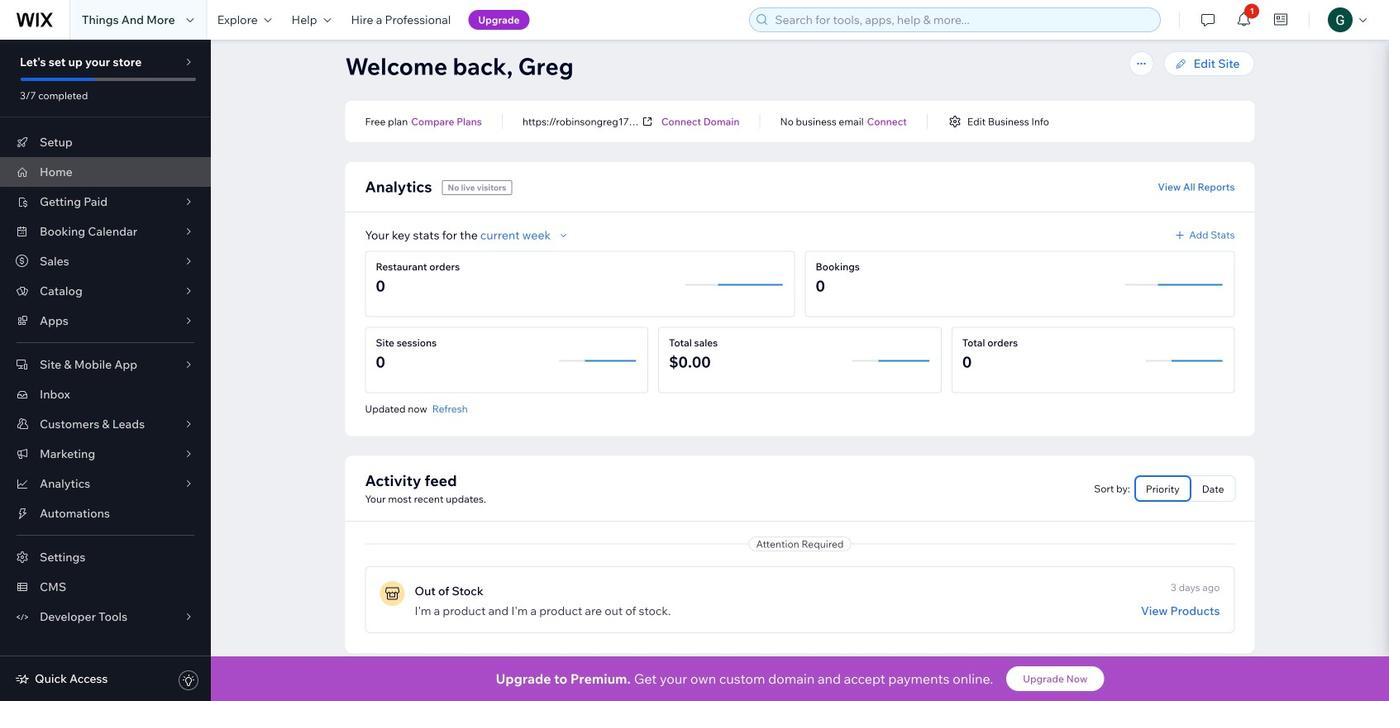 Task type: describe. For each thing, give the bounding box(es) containing it.
Search for tools, apps, help & more... field
[[770, 8, 1156, 31]]



Task type: vqa. For each thing, say whether or not it's contained in the screenshot.
the 'GET PAID ON TIME' associated with Remind customers their price quote expires in 1 week
no



Task type: locate. For each thing, give the bounding box(es) containing it.
sidebar element
[[0, 40, 211, 701]]



